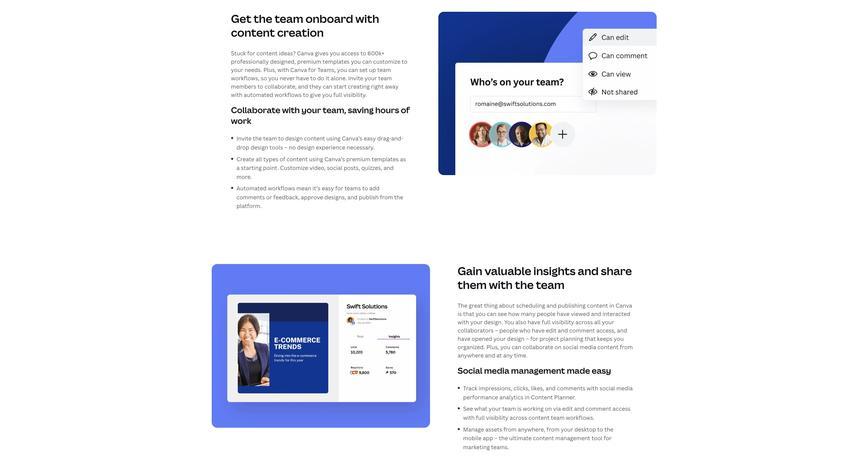 Task type: locate. For each thing, give the bounding box(es) containing it.
all up starting
[[256, 155, 262, 163]]

canva's
[[342, 135, 362, 143], [324, 155, 345, 163]]

media inside the great thing about scheduling and publishing content in canva is that you can see how many people have viewed and interacted with your design. you also have full visibility across all your collaborators – people who have edit and comment access, and have opened your design – for project planning that keeps you organized. plus, you can collaborate on social media content from anywhere and at any time.
[[580, 344, 596, 351]]

2 vertical spatial canva
[[616, 302, 632, 310]]

1 horizontal spatial is
[[517, 406, 522, 413]]

all
[[256, 155, 262, 163], [594, 319, 601, 326]]

with
[[355, 11, 379, 26], [277, 66, 289, 74], [231, 91, 242, 99], [282, 104, 300, 116], [489, 278, 513, 292], [458, 319, 469, 326], [587, 385, 598, 393], [463, 414, 475, 422]]

management down desktop
[[555, 435, 590, 443]]

easy up necessary.
[[364, 135, 376, 143]]

–
[[284, 144, 288, 151], [495, 327, 498, 335], [526, 335, 529, 343], [494, 435, 498, 443]]

0 vertical spatial plus,
[[263, 66, 276, 74]]

0 horizontal spatial of
[[280, 155, 285, 163]]

templates inside stuck for content ideas? canva gives you access to 600k+ professionally designed, premium templates you can customize to your needs. plus, with canva for teams, you can set up team workflows, so you never have to do it alone. invite your team members to collaborate, and they can start creating right away with automated workflows to give you full visibility.
[[323, 58, 350, 65]]

starting
[[241, 164, 262, 172]]

using up experience
[[326, 135, 341, 143]]

visibility up 'assets'
[[486, 414, 508, 422]]

1 vertical spatial premium
[[346, 155, 370, 163]]

0 vertical spatial invite
[[348, 74, 363, 82]]

the up teams.
[[499, 435, 508, 443]]

0 vertical spatial access
[[341, 50, 359, 57]]

1 horizontal spatial access
[[613, 406, 631, 413]]

easy for social media management made easy
[[592, 365, 611, 377]]

team inside the invite the team to design content using canva's easy drag-and- drop design tools – no design experience necessary.
[[263, 135, 277, 143]]

1 horizontal spatial people
[[537, 311, 555, 318]]

0 horizontal spatial invite
[[237, 135, 252, 143]]

content up the designed,
[[256, 50, 278, 57]]

to
[[360, 50, 366, 57], [402, 58, 407, 65], [310, 74, 316, 82], [258, 83, 263, 90], [303, 91, 309, 99], [278, 135, 284, 143], [362, 185, 368, 192], [597, 426, 603, 434]]

they
[[309, 83, 321, 90]]

premium
[[297, 58, 321, 65], [346, 155, 370, 163]]

invite up creating
[[348, 74, 363, 82]]

is left working
[[517, 406, 522, 413]]

0 vertical spatial using
[[326, 135, 341, 143]]

what
[[474, 406, 487, 413]]

all up access,
[[594, 319, 601, 326]]

1 horizontal spatial all
[[594, 319, 601, 326]]

can down it at the left of the page
[[323, 83, 332, 90]]

your inside see what your team is working on via edit and comment access with full visibility across content team workflows.
[[489, 406, 501, 413]]

or
[[266, 194, 272, 201]]

0 vertical spatial edit
[[546, 327, 557, 335]]

you right "give"
[[322, 91, 332, 99]]

0 vertical spatial management
[[511, 365, 565, 377]]

working
[[523, 406, 544, 413]]

0 vertical spatial templates
[[323, 58, 350, 65]]

1 vertical spatial that
[[585, 335, 596, 343]]

plus, up so
[[263, 66, 276, 74]]

planning
[[560, 335, 583, 343]]

project
[[540, 335, 559, 343]]

for up collaborate
[[530, 335, 538, 343]]

0 vertical spatial comment
[[569, 327, 595, 335]]

canva up never
[[290, 66, 307, 74]]

to inside automated workflows mean it's easy for teams to add comments or feedback, approve designs, and publish from the platform.
[[362, 185, 368, 192]]

customize
[[373, 58, 400, 65]]

easy right made
[[592, 365, 611, 377]]

workflows up feedback,
[[268, 185, 295, 192]]

0 horizontal spatial visibility
[[486, 414, 508, 422]]

people down you
[[499, 327, 518, 335]]

2 horizontal spatial social
[[600, 385, 615, 393]]

design
[[285, 135, 303, 143], [251, 144, 268, 151], [297, 144, 315, 151], [507, 335, 524, 343]]

0 vertical spatial of
[[401, 104, 410, 116]]

full down start
[[333, 91, 342, 99]]

have right never
[[296, 74, 309, 82]]

canva left gives
[[297, 50, 314, 57]]

1 vertical spatial people
[[499, 327, 518, 335]]

comment inside see what your team is working on via edit and comment access with full visibility across content team workflows.
[[586, 406, 611, 413]]

that left keeps
[[585, 335, 596, 343]]

invite the team to design content using canva's easy drag-and- drop design tools – no design experience necessary.
[[237, 135, 403, 151]]

2 vertical spatial social
[[600, 385, 615, 393]]

invite inside the invite the team to design content using canva's easy drag-and- drop design tools – no design experience necessary.
[[237, 135, 252, 143]]

comments up planner.
[[557, 385, 585, 393]]

using
[[326, 135, 341, 143], [309, 155, 323, 163]]

content inside see what your team is working on via edit and comment access with full visibility across content team workflows.
[[528, 414, 550, 422]]

for right tool
[[604, 435, 612, 443]]

canva's up necessary.
[[342, 135, 362, 143]]

creating
[[348, 83, 370, 90]]

all inside create all types of content using canva's premium templates as a starting point. customize video, social posts, quizzes, and more.
[[256, 155, 262, 163]]

many
[[521, 311, 536, 318]]

comment up workflows.
[[586, 406, 611, 413]]

invite inside stuck for content ideas? canva gives you access to 600k+ professionally designed, premium templates you can customize to your needs. plus, with canva for teams, you can set up team workflows, so you never have to do it alone. invite your team members to collaborate, and they can start creating right away with automated workflows to give you full visibility.
[[348, 74, 363, 82]]

0 vertical spatial comments
[[237, 194, 265, 201]]

across down viewed
[[575, 319, 593, 326]]

management inside manage assets from anywhere, from your desktop to the mobile app – the ultimate content management tool for marketing teams.
[[555, 435, 590, 443]]

full down what
[[476, 414, 485, 422]]

1 vertical spatial across
[[510, 414, 527, 422]]

automated
[[237, 185, 267, 192]]

0 horizontal spatial edit
[[546, 327, 557, 335]]

1 vertical spatial visibility
[[486, 414, 508, 422]]

edit inside see what your team is working on via edit and comment access with full visibility across content team workflows.
[[562, 406, 573, 413]]

0 vertical spatial is
[[458, 311, 462, 318]]

that down the
[[463, 311, 474, 318]]

on inside the great thing about scheduling and publishing content in canva is that you can see how many people have viewed and interacted with your design. you also have full visibility across all your collaborators – people who have edit and comment access, and have opened your design – for project planning that keeps you organized. plus, you can collaborate on social media content from anywhere and at any time.
[[555, 344, 562, 351]]

and right the quizzes,
[[384, 164, 394, 172]]

1 horizontal spatial across
[[575, 319, 593, 326]]

canva up interacted
[[616, 302, 632, 310]]

0 vertical spatial media
[[580, 344, 596, 351]]

1 vertical spatial edit
[[562, 406, 573, 413]]

gain
[[458, 264, 482, 279]]

and inside create all types of content using canva's premium templates as a starting point. customize video, social posts, quizzes, and more.
[[384, 164, 394, 172]]

for inside manage assets from anywhere, from your desktop to the mobile app – the ultimate content management tool for marketing teams.
[[604, 435, 612, 443]]

collaborators
[[458, 327, 494, 335]]

likes,
[[531, 385, 544, 393]]

0 horizontal spatial using
[[309, 155, 323, 163]]

1 horizontal spatial media
[[580, 344, 596, 351]]

0 horizontal spatial plus,
[[263, 66, 276, 74]]

0 horizontal spatial social
[[327, 164, 342, 172]]

the inside "gain valuable insights and share them with the team"
[[515, 278, 534, 292]]

1 vertical spatial invite
[[237, 135, 252, 143]]

content up customize
[[287, 155, 308, 163]]

0 horizontal spatial full
[[333, 91, 342, 99]]

social
[[327, 164, 342, 172], [563, 344, 578, 351], [600, 385, 615, 393]]

track impressions, clicks, likes, and comments with social media performance analytics in content planner.
[[463, 385, 633, 402]]

experience
[[316, 144, 345, 151]]

viewed
[[571, 311, 590, 318]]

and up planning
[[558, 327, 568, 335]]

0 vertical spatial across
[[575, 319, 593, 326]]

made
[[567, 365, 590, 377]]

1 horizontal spatial premium
[[346, 155, 370, 163]]

2 vertical spatial media
[[616, 385, 633, 393]]

planner.
[[554, 394, 576, 402]]

0 vertical spatial canva
[[297, 50, 314, 57]]

1 horizontal spatial invite
[[348, 74, 363, 82]]

and
[[298, 83, 308, 90], [384, 164, 394, 172], [347, 194, 358, 201], [578, 264, 599, 279], [546, 302, 557, 310], [591, 311, 601, 318], [558, 327, 568, 335], [617, 327, 627, 335], [485, 352, 495, 360], [546, 385, 556, 393], [574, 406, 584, 413]]

full up project
[[542, 319, 550, 326]]

and left share
[[578, 264, 599, 279]]

time.
[[514, 352, 528, 360]]

keeps
[[597, 335, 613, 343]]

0 vertical spatial full
[[333, 91, 342, 99]]

1 horizontal spatial of
[[401, 104, 410, 116]]

0 horizontal spatial templates
[[323, 58, 350, 65]]

content up "stuck"
[[231, 25, 275, 40]]

0 vertical spatial easy
[[364, 135, 376, 143]]

start
[[334, 83, 347, 90]]

organized.
[[458, 344, 485, 351]]

0 horizontal spatial that
[[463, 311, 474, 318]]

premium up posts,
[[346, 155, 370, 163]]

– right app
[[494, 435, 498, 443]]

1 horizontal spatial in
[[609, 302, 614, 310]]

management
[[511, 365, 565, 377], [555, 435, 590, 443]]

easy
[[364, 135, 376, 143], [322, 185, 334, 192], [592, 365, 611, 377]]

stuck for content ideas? canva gives you access to 600k+ professionally designed, premium templates you can customize to your needs. plus, with canva for teams, you can set up team workflows, so you never have to do it alone. invite your team members to collaborate, and they can start creating right away with automated workflows to give you full visibility.
[[231, 50, 407, 99]]

0 vertical spatial all
[[256, 155, 262, 163]]

your down workflows.
[[561, 426, 573, 434]]

1 vertical spatial workflows
[[268, 185, 295, 192]]

and up workflows.
[[574, 406, 584, 413]]

to inside the invite the team to design content using canva's easy drag-and- drop design tools – no design experience necessary.
[[278, 135, 284, 143]]

1 vertical spatial on
[[545, 406, 552, 413]]

interacted
[[603, 311, 630, 318]]

0 vertical spatial that
[[463, 311, 474, 318]]

for up professionally
[[247, 50, 255, 57]]

0 vertical spatial people
[[537, 311, 555, 318]]

1 horizontal spatial plus,
[[486, 344, 499, 351]]

0 horizontal spatial in
[[525, 394, 530, 402]]

management up likes,
[[511, 365, 565, 377]]

people down the scheduling
[[537, 311, 555, 318]]

of right hours
[[401, 104, 410, 116]]

anywhere,
[[518, 426, 545, 434]]

in inside the great thing about scheduling and publishing content in canva is that you can see how many people have viewed and interacted with your design. you also have full visibility across all your collaborators – people who have edit and comment access, and have opened your design – for project planning that keeps you organized. plus, you can collaborate on social media content from anywhere and at any time.
[[609, 302, 614, 310]]

at
[[496, 352, 502, 360]]

have
[[296, 74, 309, 82], [557, 311, 570, 318], [528, 319, 540, 326], [532, 327, 545, 335], [458, 335, 470, 343]]

1 vertical spatial comments
[[557, 385, 585, 393]]

is down the
[[458, 311, 462, 318]]

is inside see what your team is working on via edit and comment access with full visibility across content team workflows.
[[517, 406, 522, 413]]

0 horizontal spatial access
[[341, 50, 359, 57]]

0 horizontal spatial comments
[[237, 194, 265, 201]]

you up alone.
[[337, 66, 347, 74]]

the right publish
[[394, 194, 403, 201]]

for inside the great thing about scheduling and publishing content in canva is that you can see how many people have viewed and interacted with your design. you also have full visibility across all your collaborators – people who have edit and comment access, and have opened your design – for project planning that keeps you organized. plus, you can collaborate on social media content from anywhere and at any time.
[[530, 335, 538, 343]]

1 vertical spatial plus,
[[486, 344, 499, 351]]

team inside "gain valuable insights and share them with the team"
[[536, 278, 565, 292]]

plus, up at
[[486, 344, 499, 351]]

for left teams,
[[308, 66, 316, 74]]

invite up drop
[[237, 135, 252, 143]]

templates up the quizzes,
[[372, 155, 399, 163]]

1 vertical spatial management
[[555, 435, 590, 443]]

templates up teams,
[[323, 58, 350, 65]]

content
[[531, 394, 553, 402]]

content down working
[[528, 414, 550, 422]]

1 vertical spatial full
[[542, 319, 550, 326]]

to left add
[[362, 185, 368, 192]]

impressions,
[[479, 385, 512, 393]]

2 horizontal spatial full
[[542, 319, 550, 326]]

that
[[463, 311, 474, 318], [585, 335, 596, 343]]

in up interacted
[[609, 302, 614, 310]]

1 vertical spatial all
[[594, 319, 601, 326]]

1 vertical spatial using
[[309, 155, 323, 163]]

2 vertical spatial easy
[[592, 365, 611, 377]]

0 vertical spatial premium
[[297, 58, 321, 65]]

0 vertical spatial canva's
[[342, 135, 362, 143]]

for inside automated workflows mean it's easy for teams to add comments or feedback, approve designs, and publish from the platform.
[[335, 185, 343, 192]]

your inside manage assets from anywhere, from your desktop to the mobile app – the ultimate content management tool for marketing teams.
[[561, 426, 573, 434]]

away
[[385, 83, 398, 90]]

content down anywhere,
[[533, 435, 554, 443]]

the inside automated workflows mean it's easy for teams to add comments or feedback, approve designs, and publish from the platform.
[[394, 194, 403, 201]]

canva inside the great thing about scheduling and publishing content in canva is that you can see how many people have viewed and interacted with your design. you also have full visibility across all your collaborators – people who have edit and comment access, and have opened your design – for project planning that keeps you organized. plus, you can collaborate on social media content from anywhere and at any time.
[[616, 302, 632, 310]]

0 vertical spatial visibility
[[552, 319, 574, 326]]

collaborate
[[523, 344, 553, 351]]

and left they
[[298, 83, 308, 90]]

canva
[[297, 50, 314, 57], [290, 66, 307, 74], [616, 302, 632, 310]]

1 horizontal spatial on
[[555, 344, 562, 351]]

2 horizontal spatial easy
[[592, 365, 611, 377]]

you right so
[[268, 74, 278, 82]]

tool
[[592, 435, 602, 443]]

have right who
[[532, 327, 545, 335]]

1 vertical spatial access
[[613, 406, 631, 413]]

of right types
[[280, 155, 285, 163]]

to left the do
[[310, 74, 316, 82]]

comments
[[237, 194, 265, 201], [557, 385, 585, 393]]

templates inside create all types of content using canva's premium templates as a starting point. customize video, social posts, quizzes, and more.
[[372, 155, 399, 163]]

your down the up
[[365, 74, 377, 82]]

have up organized.
[[458, 335, 470, 343]]

to inside manage assets from anywhere, from your desktop to the mobile app – the ultimate content management tool for marketing teams.
[[597, 426, 603, 434]]

0 horizontal spatial easy
[[322, 185, 334, 192]]

also
[[515, 319, 526, 326]]

never
[[280, 74, 295, 82]]

0 vertical spatial workflows
[[275, 91, 302, 99]]

canva's down experience
[[324, 155, 345, 163]]

0 horizontal spatial on
[[545, 406, 552, 413]]

on left via
[[545, 406, 552, 413]]

can
[[362, 58, 372, 65], [348, 66, 358, 74], [323, 83, 332, 90], [487, 311, 496, 318], [512, 344, 521, 351]]

the right get
[[254, 11, 272, 26]]

canva's inside create all types of content using canva's premium templates as a starting point. customize video, social posts, quizzes, and more.
[[324, 155, 345, 163]]

stuck
[[231, 50, 246, 57]]

it's
[[313, 185, 320, 192]]

visibility
[[552, 319, 574, 326], [486, 414, 508, 422]]

work
[[231, 115, 251, 127]]

2 vertical spatial full
[[476, 414, 485, 422]]

comment up planning
[[569, 327, 595, 335]]

workflows.
[[566, 414, 594, 422]]

workflows down collaborate,
[[275, 91, 302, 99]]

0 vertical spatial in
[[609, 302, 614, 310]]

and down the teams
[[347, 194, 358, 201]]

across down working
[[510, 414, 527, 422]]

design up no
[[285, 135, 303, 143]]

using inside the invite the team to design content using canva's easy drag-and- drop design tools – no design experience necessary.
[[326, 135, 341, 143]]

have down many
[[528, 319, 540, 326]]

1 vertical spatial templates
[[372, 155, 399, 163]]

1 vertical spatial comment
[[586, 406, 611, 413]]

to up tools
[[278, 135, 284, 143]]

easy right the it's
[[322, 185, 334, 192]]

up
[[369, 66, 376, 74]]

1 horizontal spatial using
[[326, 135, 341, 143]]

2 horizontal spatial media
[[616, 385, 633, 393]]

and inside "gain valuable insights and share them with the team"
[[578, 264, 599, 279]]

0 vertical spatial social
[[327, 164, 342, 172]]

0 horizontal spatial across
[[510, 414, 527, 422]]

to up tool
[[597, 426, 603, 434]]

design down who
[[507, 335, 524, 343]]

see what your team is working on via edit and comment access with full visibility across content team workflows.
[[463, 406, 631, 422]]

for up designs,
[[335, 185, 343, 192]]

1 vertical spatial canva's
[[324, 155, 345, 163]]

0 horizontal spatial media
[[484, 365, 509, 377]]

0 horizontal spatial all
[[256, 155, 262, 163]]

1 vertical spatial of
[[280, 155, 285, 163]]

can down 'thing' at the bottom right
[[487, 311, 496, 318]]

content inside the invite the team to design content using canva's easy drag-and- drop design tools – no design experience necessary.
[[304, 135, 325, 143]]

1 horizontal spatial social
[[563, 344, 578, 351]]

workflows
[[275, 91, 302, 99], [268, 185, 295, 192]]

the up the scheduling
[[515, 278, 534, 292]]

of inside create all types of content using canva's premium templates as a starting point. customize video, social posts, quizzes, and more.
[[280, 155, 285, 163]]

1 horizontal spatial templates
[[372, 155, 399, 163]]

1 horizontal spatial comments
[[557, 385, 585, 393]]

1 horizontal spatial full
[[476, 414, 485, 422]]

templates
[[323, 58, 350, 65], [372, 155, 399, 163]]

post insights image
[[212, 264, 430, 428]]

1 vertical spatial is
[[517, 406, 522, 413]]

see
[[463, 406, 473, 413]]

media
[[580, 344, 596, 351], [484, 365, 509, 377], [616, 385, 633, 393]]

1 vertical spatial social
[[563, 344, 578, 351]]

premium inside create all types of content using canva's premium templates as a starting point. customize video, social posts, quizzes, and more.
[[346, 155, 370, 163]]

full inside stuck for content ideas? canva gives you access to 600k+ professionally designed, premium templates you can customize to your needs. plus, with canva for teams, you can set up team workflows, so you never have to do it alone. invite your team members to collaborate, and they can start creating right away with automated workflows to give you full visibility.
[[333, 91, 342, 99]]

1 horizontal spatial edit
[[562, 406, 573, 413]]

the up create
[[253, 135, 262, 143]]

easy inside automated workflows mean it's easy for teams to add comments or feedback, approve designs, and publish from the platform.
[[322, 185, 334, 192]]

and up content
[[546, 385, 556, 393]]

content
[[231, 25, 275, 40], [256, 50, 278, 57], [304, 135, 325, 143], [287, 155, 308, 163], [587, 302, 608, 310], [597, 344, 619, 351], [528, 414, 550, 422], [533, 435, 554, 443]]

0 horizontal spatial premium
[[297, 58, 321, 65]]

social inside track impressions, clicks, likes, and comments with social media performance analytics in content planner.
[[600, 385, 615, 393]]

do
[[317, 74, 324, 82]]

saving
[[348, 104, 374, 116]]

– left no
[[284, 144, 288, 151]]

1 horizontal spatial visibility
[[552, 319, 574, 326]]

visibility up planning
[[552, 319, 574, 326]]

workflows inside stuck for content ideas? canva gives you access to 600k+ professionally designed, premium templates you can customize to your needs. plus, with canva for teams, you can set up team workflows, so you never have to do it alone. invite your team members to collaborate, and they can start creating right away with automated workflows to give you full visibility.
[[275, 91, 302, 99]]

content inside create all types of content using canva's premium templates as a starting point. customize video, social posts, quizzes, and more.
[[287, 155, 308, 163]]

1 vertical spatial in
[[525, 394, 530, 402]]

0 vertical spatial on
[[555, 344, 562, 351]]

0 horizontal spatial is
[[458, 311, 462, 318]]

to left "give"
[[303, 91, 309, 99]]

video,
[[310, 164, 326, 172]]



Task type: vqa. For each thing, say whether or not it's contained in the screenshot.
likes,
yes



Task type: describe. For each thing, give the bounding box(es) containing it.
gain valuable insights and share them with the team
[[458, 264, 632, 292]]

teams.
[[491, 444, 509, 451]]

manage
[[463, 426, 484, 434]]

with inside see what your team is working on via edit and comment access with full visibility across content team workflows.
[[463, 414, 475, 422]]

and-
[[391, 135, 403, 143]]

collaborate
[[231, 104, 280, 116]]

content inside the get the team onboard with content creation
[[231, 25, 275, 40]]

to left 600k+
[[360, 50, 366, 57]]

analytics
[[499, 394, 523, 402]]

– inside manage assets from anywhere, from your desktop to the mobile app – the ultimate content management tool for marketing teams.
[[494, 435, 498, 443]]

the right desktop
[[604, 426, 613, 434]]

have down publishing
[[557, 311, 570, 318]]

design inside the great thing about scheduling and publishing content in canva is that you can see how many people have viewed and interacted with your design. you also have full visibility across all your collaborators – people who have edit and comment access, and have opened your design – for project planning that keeps you organized. plus, you can collaborate on social media content from anywhere and at any time.
[[507, 335, 524, 343]]

content up viewed
[[587, 302, 608, 310]]

collaborate with your team, saving hours of work
[[231, 104, 410, 127]]

customize
[[280, 164, 308, 172]]

your up workflows,
[[231, 66, 243, 74]]

access,
[[596, 327, 616, 335]]

see
[[498, 311, 507, 318]]

to right customize
[[402, 58, 407, 65]]

and right access,
[[617, 327, 627, 335]]

create
[[237, 155, 254, 163]]

content inside stuck for content ideas? canva gives you access to 600k+ professionally designed, premium templates you can customize to your needs. plus, with canva for teams, you can set up team workflows, so you never have to do it alone. invite your team members to collaborate, and they can start creating right away with automated workflows to give you full visibility.
[[256, 50, 278, 57]]

you up the any
[[500, 344, 510, 351]]

design up types
[[251, 144, 268, 151]]

and inside track impressions, clicks, likes, and comments with social media performance analytics in content planner.
[[546, 385, 556, 393]]

mean
[[296, 185, 311, 192]]

– inside the invite the team to design content using canva's easy drag-and- drop design tools – no design experience necessary.
[[284, 144, 288, 151]]

thing
[[484, 302, 498, 310]]

using inside create all types of content using canva's premium templates as a starting point. customize video, social posts, quizzes, and more.
[[309, 155, 323, 163]]

no
[[289, 144, 296, 151]]

workflows,
[[231, 74, 260, 82]]

set
[[359, 66, 368, 74]]

all inside the great thing about scheduling and publishing content in canva is that you can see how many people have viewed and interacted with your design. you also have full visibility across all your collaborators – people who have edit and comment access, and have opened your design – for project planning that keeps you organized. plus, you can collaborate on social media content from anywhere and at any time.
[[594, 319, 601, 326]]

with inside the great thing about scheduling and publishing content in canva is that you can see how many people have viewed and interacted with your design. you also have full visibility across all your collaborators – people who have edit and comment access, and have opened your design – for project planning that keeps you organized. plus, you can collaborate on social media content from anywhere and at any time.
[[458, 319, 469, 326]]

easy for automated workflows mean it's easy for teams to add comments or feedback, approve designs, and publish from the platform.
[[322, 185, 334, 192]]

easy inside the invite the team to design content using canva's easy drag-and- drop design tools – no design experience necessary.
[[364, 135, 376, 143]]

have inside stuck for content ideas? canva gives you access to 600k+ professionally designed, premium templates you can customize to your needs. plus, with canva for teams, you can set up team workflows, so you never have to do it alone. invite your team members to collaborate, and they can start creating right away with automated workflows to give you full visibility.
[[296, 74, 309, 82]]

approve
[[301, 194, 323, 201]]

can up time.
[[512, 344, 521, 351]]

gives
[[315, 50, 329, 57]]

– down who
[[526, 335, 529, 343]]

and inside see what your team is working on via edit and comment access with full visibility across content team workflows.
[[574, 406, 584, 413]]

from inside automated workflows mean it's easy for teams to add comments or feedback, approve designs, and publish from the platform.
[[380, 194, 393, 201]]

the great thing about scheduling and publishing content in canva is that you can see how many people have viewed and interacted with your design. you also have full visibility across all your collaborators – people who have edit and comment access, and have opened your design – for project planning that keeps you organized. plus, you can collaborate on social media content from anywhere and at any time.
[[458, 302, 633, 360]]

more.
[[237, 173, 252, 181]]

of inside the collaborate with your team, saving hours of work
[[401, 104, 410, 116]]

drop
[[237, 144, 249, 151]]

designs,
[[324, 194, 346, 201]]

and left at
[[485, 352, 495, 360]]

your up at
[[493, 335, 506, 343]]

you right keeps
[[614, 335, 624, 343]]

to up automated
[[258, 83, 263, 90]]

assets
[[485, 426, 502, 434]]

teams
[[345, 185, 361, 192]]

visibility inside the great thing about scheduling and publishing content in canva is that you can see how many people have viewed and interacted with your design. you also have full visibility across all your collaborators – people who have edit and comment access, and have opened your design – for project planning that keeps you organized. plus, you can collaborate on social media content from anywhere and at any time.
[[552, 319, 574, 326]]

0 horizontal spatial people
[[499, 327, 518, 335]]

drag-
[[377, 135, 391, 143]]

as
[[400, 155, 406, 163]]

with inside the collaborate with your team, saving hours of work
[[282, 104, 300, 116]]

valuable
[[485, 264, 531, 279]]

on inside see what your team is working on via edit and comment access with full visibility across content team workflows.
[[545, 406, 552, 413]]

visibility inside see what your team is working on via edit and comment access with full visibility across content team workflows.
[[486, 414, 508, 422]]

can left set
[[348, 66, 358, 74]]

content down keeps
[[597, 344, 619, 351]]

insights
[[534, 264, 576, 279]]

them
[[458, 278, 487, 292]]

– down "design."
[[495, 327, 498, 335]]

teams,
[[317, 66, 336, 74]]

anywhere
[[458, 352, 484, 360]]

team inside the get the team onboard with content creation
[[275, 11, 303, 26]]

with inside the get the team onboard with content creation
[[355, 11, 379, 26]]

comments inside track impressions, clicks, likes, and comments with social media performance analytics in content planner.
[[557, 385, 585, 393]]

comments inside automated workflows mean it's easy for teams to add comments or feedback, approve designs, and publish from the platform.
[[237, 194, 265, 201]]

across inside see what your team is working on via edit and comment access with full visibility across content team workflows.
[[510, 414, 527, 422]]

canva's inside the invite the team to design content using canva's easy drag-and- drop design tools – no design experience necessary.
[[342, 135, 362, 143]]

hours
[[375, 104, 399, 116]]

a
[[237, 164, 240, 172]]

1 vertical spatial media
[[484, 365, 509, 377]]

plus, inside stuck for content ideas? canva gives you access to 600k+ professionally designed, premium templates you can customize to your needs. plus, with canva for teams, you can set up team workflows, so you never have to do it alone. invite your team members to collaborate, and they can start creating right away with automated workflows to give you full visibility.
[[263, 66, 276, 74]]

who
[[519, 327, 531, 335]]

social media management made easy
[[458, 365, 611, 377]]

types
[[263, 155, 278, 163]]

with inside "gain valuable insights and share them with the team"
[[489, 278, 513, 292]]

creation
[[277, 25, 324, 40]]

you up set
[[351, 58, 361, 65]]

alone.
[[331, 74, 347, 82]]

1 vertical spatial canva
[[290, 66, 307, 74]]

access inside see what your team is working on via edit and comment access with full visibility across content team workflows.
[[613, 406, 631, 413]]

the inside the get the team onboard with content creation
[[254, 11, 272, 26]]

necessary.
[[347, 144, 375, 151]]

design right no
[[297, 144, 315, 151]]

premium inside stuck for content ideas? canva gives you access to 600k+ professionally designed, premium templates you can customize to your needs. plus, with canva for teams, you can set up team workflows, so you never have to do it alone. invite your team members to collaborate, and they can start creating right away with automated workflows to give you full visibility.
[[297, 58, 321, 65]]

give
[[310, 91, 321, 99]]

point.
[[263, 164, 279, 172]]

it
[[326, 74, 329, 82]]

your up access,
[[602, 319, 614, 326]]

track
[[463, 385, 477, 393]]

edit inside the great thing about scheduling and publishing content in canva is that you can see how many people have viewed and interacted with your design. you also have full visibility across all your collaborators – people who have edit and comment access, and have opened your design – for project planning that keeps you organized. plus, you can collaborate on social media content from anywhere and at any time.
[[546, 327, 557, 335]]

invite to collaborate image
[[438, 12, 657, 175]]

and inside automated workflows mean it's easy for teams to add comments or feedback, approve designs, and publish from the platform.
[[347, 194, 358, 201]]

marketing
[[463, 444, 490, 451]]

you right gives
[[330, 50, 340, 57]]

manage assets from anywhere, from your desktop to the mobile app – the ultimate content management tool for marketing teams.
[[463, 426, 613, 451]]

feedback,
[[273, 194, 300, 201]]

media inside track impressions, clicks, likes, and comments with social media performance analytics in content planner.
[[616, 385, 633, 393]]

1 horizontal spatial that
[[585, 335, 596, 343]]

great
[[469, 302, 483, 310]]

plus, inside the great thing about scheduling and publishing content in canva is that you can see how many people have viewed and interacted with your design. you also have full visibility across all your collaborators – people who have edit and comment access, and have opened your design – for project planning that keeps you organized. plus, you can collaborate on social media content from anywhere and at any time.
[[486, 344, 499, 351]]

collaborate,
[[265, 83, 297, 90]]

get
[[231, 11, 251, 26]]

and left publishing
[[546, 302, 557, 310]]

mobile
[[463, 435, 482, 443]]

about
[[499, 302, 515, 310]]

share
[[601, 264, 632, 279]]

publish
[[359, 194, 379, 201]]

your inside the collaborate with your team, saving hours of work
[[302, 104, 321, 116]]

and right viewed
[[591, 311, 601, 318]]

right
[[371, 83, 384, 90]]

can up set
[[362, 58, 372, 65]]

with inside track impressions, clicks, likes, and comments with social media performance analytics in content planner.
[[587, 385, 598, 393]]

automated
[[244, 91, 273, 99]]

full inside the great thing about scheduling and publishing content in canva is that you can see how many people have viewed and interacted with your design. you also have full visibility across all your collaborators – people who have edit and comment access, and have opened your design – for project planning that keeps you organized. plus, you can collaborate on social media content from anywhere and at any time.
[[542, 319, 550, 326]]

is inside the great thing about scheduling and publishing content in canva is that you can see how many people have viewed and interacted with your design. you also have full visibility across all your collaborators – people who have edit and comment access, and have opened your design – for project planning that keeps you organized. plus, you can collaborate on social media content from anywhere and at any time.
[[458, 311, 462, 318]]

and inside stuck for content ideas? canva gives you access to 600k+ professionally designed, premium templates you can customize to your needs. plus, with canva for teams, you can set up team workflows, so you never have to do it alone. invite your team members to collaborate, and they can start creating right away with automated workflows to give you full visibility.
[[298, 83, 308, 90]]

from inside the great thing about scheduling and publishing content in canva is that you can see how many people have viewed and interacted with your design. you also have full visibility across all your collaborators – people who have edit and comment access, and have opened your design – for project planning that keeps you organized. plus, you can collaborate on social media content from anywhere and at any time.
[[620, 344, 633, 351]]

the
[[458, 302, 467, 310]]

access inside stuck for content ideas? canva gives you access to 600k+ professionally designed, premium templates you can customize to your needs. plus, with canva for teams, you can set up team workflows, so you never have to do it alone. invite your team members to collaborate, and they can start creating right away with automated workflows to give you full visibility.
[[341, 50, 359, 57]]

you down great on the right bottom of page
[[476, 311, 485, 318]]

comment inside the great thing about scheduling and publishing content in canva is that you can see how many people have viewed and interacted with your design. you also have full visibility across all your collaborators – people who have edit and comment access, and have opened your design – for project planning that keeps you organized. plus, you can collaborate on social media content from anywhere and at any time.
[[569, 327, 595, 335]]

content inside manage assets from anywhere, from your desktop to the mobile app – the ultimate content management tool for marketing teams.
[[533, 435, 554, 443]]

social
[[458, 365, 482, 377]]

via
[[553, 406, 561, 413]]

in inside track impressions, clicks, likes, and comments with social media performance analytics in content planner.
[[525, 394, 530, 402]]

full inside see what your team is working on via edit and comment access with full visibility across content team workflows.
[[476, 414, 485, 422]]

social inside the great thing about scheduling and publishing content in canva is that you can see how many people have viewed and interacted with your design. you also have full visibility across all your collaborators – people who have edit and comment access, and have opened your design – for project planning that keeps you organized. plus, you can collaborate on social media content from anywhere and at any time.
[[563, 344, 578, 351]]

design.
[[484, 319, 503, 326]]

designed,
[[270, 58, 296, 65]]

professionally
[[231, 58, 269, 65]]

social inside create all types of content using canva's premium templates as a starting point. customize video, social posts, quizzes, and more.
[[327, 164, 342, 172]]

your up collaborators on the bottom right of page
[[470, 319, 483, 326]]

team,
[[323, 104, 346, 116]]

any
[[503, 352, 513, 360]]

you
[[504, 319, 514, 326]]

members
[[231, 83, 256, 90]]

quizzes,
[[361, 164, 382, 172]]

across inside the great thing about scheduling and publishing content in canva is that you can see how many people have viewed and interacted with your design. you also have full visibility across all your collaborators – people who have edit and comment access, and have opened your design – for project planning that keeps you organized. plus, you can collaborate on social media content from anywhere and at any time.
[[575, 319, 593, 326]]

workflows inside automated workflows mean it's easy for teams to add comments or feedback, approve designs, and publish from the platform.
[[268, 185, 295, 192]]

publishing
[[558, 302, 586, 310]]

the inside the invite the team to design content using canva's easy drag-and- drop design tools – no design experience necessary.
[[253, 135, 262, 143]]

onboard
[[306, 11, 353, 26]]

performance
[[463, 394, 498, 402]]

opened
[[472, 335, 492, 343]]

get the team onboard with content creation
[[231, 11, 379, 40]]



